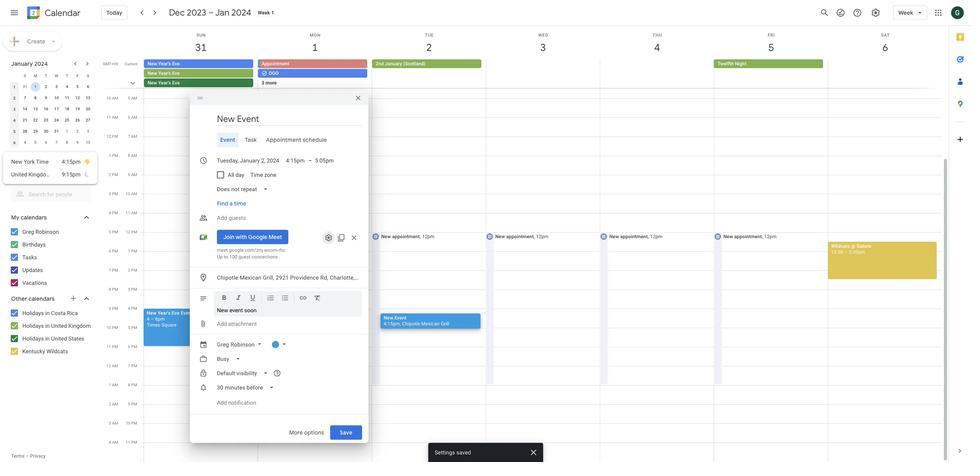 Task type: locate. For each thing, give the bounding box(es) containing it.
add down the new event soon
[[217, 321, 227, 327]]

kingdom inside list item
[[29, 172, 51, 178]]

february 5 element
[[31, 138, 40, 148]]

1 horizontal spatial week
[[899, 9, 913, 16]]

am
[[112, 96, 118, 101], [131, 96, 137, 101], [112, 115, 118, 120], [131, 115, 137, 120], [131, 134, 137, 139], [131, 154, 137, 158], [131, 173, 137, 177], [131, 192, 137, 196], [131, 211, 137, 215], [112, 364, 118, 369], [112, 383, 118, 388], [112, 402, 118, 407], [112, 422, 118, 426], [112, 441, 118, 445]]

11 element
[[62, 93, 72, 103]]

in for rica
[[45, 310, 50, 317]]

0 horizontal spatial mexican
[[240, 275, 261, 281]]

0 horizontal spatial robinson
[[35, 229, 59, 235]]

Description text field
[[217, 308, 359, 314]]

10 am down the 9 am at the left of the page
[[126, 192, 137, 196]]

january up december 31 element
[[11, 60, 33, 67]]

2 list item from the top
[[11, 168, 90, 181]]

3 holidays from the top
[[22, 336, 44, 342]]

0 vertical spatial new year's eve button
[[144, 59, 253, 68]]

add other calendars image
[[69, 295, 77, 303]]

2 add from the top
[[217, 321, 227, 327]]

, inside new event 4:15pm , chipotle mexican grill
[[400, 321, 401, 327]]

1 vertical spatial greg
[[217, 342, 229, 348]]

s left m
[[24, 74, 26, 78]]

new year's eve new year's eve new year's eve
[[148, 61, 180, 86]]

guests
[[229, 215, 246, 221]]

0 vertical spatial kingdom
[[29, 172, 51, 178]]

0 horizontal spatial 9 pm
[[109, 307, 118, 311]]

1 horizontal spatial mexican
[[421, 321, 440, 327]]

5 inside fri 5
[[768, 41, 774, 54]]

robinson down attachment
[[231, 342, 255, 348]]

february 3 element
[[83, 127, 93, 136]]

calendars for my calendars
[[21, 214, 47, 221]]

3 12pm from the left
[[650, 234, 663, 240]]

1 holidays from the top
[[22, 310, 44, 317]]

formatting options toolbar
[[214, 292, 362, 308]]

9 right 2 am
[[128, 402, 130, 407]]

bulleted list image
[[281, 294, 289, 304]]

robinson inside the my calendars list
[[35, 229, 59, 235]]

1 horizontal spatial t
[[66, 74, 68, 78]]

0 vertical spatial 5 pm
[[109, 230, 118, 235]]

1 list item from the top
[[11, 156, 90, 168]]

25 element
[[62, 116, 72, 125]]

1 12pm from the left
[[422, 234, 435, 240]]

1 vertical spatial robinson
[[231, 342, 255, 348]]

time for kingdom
[[52, 172, 65, 178]]

rica
[[67, 310, 78, 317]]

6 inside sat 6
[[882, 41, 888, 54]]

1 vertical spatial kingdom
[[68, 323, 91, 329]]

1 vertical spatial united
[[51, 323, 67, 329]]

1 horizontal spatial 31
[[54, 129, 59, 134]]

list item containing new york time
[[11, 156, 90, 168]]

Search for people text field
[[16, 187, 86, 202]]

12
[[75, 96, 80, 100], [107, 134, 111, 139], [126, 230, 130, 235], [107, 364, 111, 369]]

3 add from the top
[[217, 400, 227, 406]]

new inside new year's eve event 4 – 6pm times square
[[147, 311, 156, 316]]

3 inside wed 3
[[540, 41, 546, 54]]

1 horizontal spatial time
[[52, 172, 65, 178]]

29 element
[[31, 127, 40, 136]]

0 vertical spatial holidays
[[22, 310, 44, 317]]

0 horizontal spatial 3 pm
[[109, 192, 118, 196]]

10 up the 12 am
[[107, 326, 111, 330]]

0 horizontal spatial 5 pm
[[109, 230, 118, 235]]

1 horizontal spatial wildcats
[[831, 244, 850, 249]]

9 down 8 am at the left of page
[[128, 173, 130, 177]]

0 vertical spatial 10 am
[[107, 96, 118, 101]]

1 in from the top
[[45, 310, 50, 317]]

14 element
[[20, 104, 30, 114]]

1 vertical spatial 31
[[23, 85, 27, 89]]

ooo button
[[258, 69, 367, 78]]

0 horizontal spatial 8 pm
[[109, 288, 118, 292]]

in up kentucky wildcats
[[45, 336, 50, 342]]

1 vertical spatial 4 pm
[[128, 307, 137, 311]]

row containing 21
[[9, 115, 93, 126]]

calendar element
[[26, 5, 81, 22]]

9 right rica
[[109, 307, 111, 311]]

1 horizontal spatial 8 pm
[[128, 383, 137, 388]]

united down york
[[11, 172, 27, 178]]

1 horizontal spatial 2 pm
[[128, 268, 137, 273]]

schedule
[[303, 136, 327, 144]]

main drawer image
[[10, 8, 19, 18]]

1 vertical spatial 5 pm
[[128, 326, 137, 330]]

my calendars list
[[2, 226, 99, 290]]

11 inside row group
[[65, 96, 69, 100]]

0 horizontal spatial week
[[258, 10, 270, 16]]

23 element
[[41, 116, 51, 125]]

0 horizontal spatial 7 pm
[[109, 268, 118, 273]]

1 horizontal spatial 11 pm
[[126, 441, 137, 445]]

6pm
[[155, 317, 165, 322]]

vacations
[[22, 280, 47, 286]]

greg inside the my calendars list
[[22, 229, 34, 235]]

1 horizontal spatial 9 pm
[[128, 402, 137, 407]]

underline image
[[249, 294, 257, 304]]

settings menu image
[[871, 8, 881, 18]]

list item up 'united kingdom time 9:15pm'
[[11, 156, 90, 168]]

0 horizontal spatial time
[[36, 159, 49, 165]]

grid containing 31
[[102, 3, 949, 463]]

1 vertical spatial 11 am
[[126, 211, 137, 215]]

appointment for appointment
[[262, 61, 289, 67]]

0 horizontal spatial 4 pm
[[109, 211, 118, 215]]

0 vertical spatial robinson
[[35, 229, 59, 235]]

t right m
[[45, 74, 47, 78]]

0 horizontal spatial 2024
[[34, 60, 48, 67]]

2 horizontal spatial event
[[395, 315, 407, 321]]

9:15pm
[[62, 172, 81, 178]]

united for holidays in united kingdom
[[51, 323, 67, 329]]

tab list
[[949, 26, 971, 440], [196, 133, 362, 147]]

26
[[75, 118, 80, 122]]

chipotle inside new event 4:15pm , chipotle mexican grill
[[402, 321, 420, 327]]

1 am
[[109, 383, 118, 388]]

4:15pm inside new event 4:15pm , chipotle mexican grill
[[384, 321, 400, 327]]

0 horizontal spatial s
[[24, 74, 26, 78]]

holidays down "other calendars"
[[22, 310, 44, 317]]

greg robinson up birthdays
[[22, 229, 59, 235]]

1 pm
[[109, 154, 118, 158], [128, 249, 137, 254]]

row containing 28
[[9, 126, 93, 137]]

google
[[248, 234, 267, 241]]

greg up birthdays
[[22, 229, 34, 235]]

appointment for appointment schedule
[[266, 136, 302, 144]]

0 vertical spatial calendars
[[21, 214, 47, 221]]

1 horizontal spatial 4:15pm
[[384, 321, 400, 327]]

2 new year's eve button from the top
[[144, 69, 253, 78]]

holidays for holidays in united kingdom
[[22, 323, 44, 329]]

1 horizontal spatial 6 pm
[[128, 345, 137, 349]]

row group containing 31
[[9, 81, 93, 148]]

1 vertical spatial wildcats
[[46, 349, 68, 355]]

0 vertical spatial mexican
[[240, 275, 261, 281]]

row containing new year's eve
[[140, 59, 949, 107]]

mon
[[310, 33, 321, 38]]

28 element
[[20, 127, 30, 136]]

4 new appointment , 12pm from the left
[[724, 234, 777, 240]]

None search field
[[0, 184, 99, 202]]

terms link
[[11, 454, 25, 459]]

1 vertical spatial 10 pm
[[126, 422, 137, 426]]

1 vertical spatial 4:15pm
[[384, 321, 400, 327]]

add guests button
[[214, 211, 362, 225]]

2 pm
[[109, 173, 118, 177], [128, 268, 137, 273]]

kentucky
[[22, 349, 45, 355]]

kingdom inside 'other calendars' list
[[68, 323, 91, 329]]

8 pm
[[109, 288, 118, 292], [128, 383, 137, 388]]

0 horizontal spatial 10 am
[[107, 96, 118, 101]]

0 vertical spatial 4:15pm
[[62, 159, 81, 165]]

new inside button
[[267, 234, 277, 240]]

calendars inside dropdown button
[[21, 214, 47, 221]]

2 s from the left
[[87, 74, 89, 78]]

appointment button
[[260, 59, 367, 68]]

31 right 30
[[54, 129, 59, 134]]

in left costa
[[45, 310, 50, 317]]

january right 2nd
[[385, 61, 402, 67]]

4 12pm from the left
[[764, 234, 777, 240]]

mexican inside dropdown button
[[240, 275, 261, 281]]

– right 12:30
[[845, 250, 848, 255]]

event
[[220, 136, 235, 144], [181, 311, 193, 316], [395, 315, 407, 321]]

0 horizontal spatial 11 am
[[107, 115, 118, 120]]

york
[[24, 159, 35, 165]]

wildcats up 12:30
[[831, 244, 850, 249]]

10 element
[[52, 93, 61, 103]]

31 for the 31 element
[[54, 129, 59, 134]]

february 6 element
[[41, 138, 51, 148]]

1 horizontal spatial 5 pm
[[128, 326, 137, 330]]

4:15pm inside list item
[[62, 159, 81, 165]]

1 vertical spatial chipotle
[[402, 321, 420, 327]]

16
[[44, 107, 48, 111]]

event inside new year's eve event 4 – 6pm times square
[[181, 311, 193, 316]]

1 horizontal spatial s
[[87, 74, 89, 78]]

1 horizontal spatial greg
[[217, 342, 229, 348]]

time left the zone
[[251, 172, 263, 178]]

zone
[[265, 172, 277, 178]]

6 pm
[[109, 249, 118, 254], [128, 345, 137, 349]]

0 vertical spatial appointment
[[262, 61, 289, 67]]

0 horizontal spatial 12 pm
[[107, 134, 118, 139]]

1 horizontal spatial january
[[385, 61, 402, 67]]

thu 4
[[653, 33, 662, 54]]

in for states
[[45, 336, 50, 342]]

11 right 10 element
[[65, 96, 69, 100]]

thu
[[653, 33, 662, 38]]

week inside 'popup button'
[[899, 9, 913, 16]]

2 inside tue 2
[[426, 41, 431, 54]]

to element
[[308, 158, 312, 164]]

kingdom up states
[[68, 323, 91, 329]]

10 pm right 3 am
[[126, 422, 137, 426]]

0 horizontal spatial greg robinson
[[22, 229, 59, 235]]

10 right february 9 element
[[86, 140, 90, 145]]

12 am
[[107, 364, 118, 369]]

1 horizontal spatial 7 pm
[[128, 364, 137, 369]]

in down holidays in costa rica
[[45, 323, 50, 329]]

appointment up ooo
[[262, 61, 289, 67]]

holidays in costa rica
[[22, 310, 78, 317]]

1 horizontal spatial 3 pm
[[128, 288, 137, 292]]

1 add from the top
[[217, 215, 227, 221]]

robinson down my calendars dropdown button
[[35, 229, 59, 235]]

other calendars
[[11, 296, 55, 303]]

appointment inside grid
[[262, 61, 289, 67]]

0 vertical spatial greg robinson
[[22, 229, 59, 235]]

add inside button
[[217, 321, 227, 327]]

3 am
[[109, 422, 118, 426]]

6
[[882, 41, 888, 54], [87, 85, 89, 89], [128, 115, 130, 120], [45, 140, 47, 145], [13, 141, 16, 145], [109, 249, 111, 254], [128, 345, 130, 349]]

holidays down holidays in costa rica
[[22, 323, 44, 329]]

,
[[420, 234, 421, 240], [534, 234, 535, 240], [648, 234, 649, 240], [762, 234, 763, 240], [400, 321, 401, 327]]

insert link image
[[299, 294, 307, 304]]

appointment inside tab list
[[266, 136, 302, 144]]

t
[[45, 74, 47, 78], [66, 74, 68, 78]]

24 element
[[52, 116, 61, 125]]

tab list containing event
[[196, 133, 362, 147]]

row group
[[9, 81, 93, 148]]

0 horizontal spatial 11 pm
[[107, 345, 118, 349]]

add left 'notification'
[[217, 400, 227, 406]]

0 vertical spatial in
[[45, 310, 50, 317]]

0 horizontal spatial chipotle
[[217, 275, 238, 281]]

add for add attachment
[[217, 321, 227, 327]]

united down costa
[[51, 323, 67, 329]]

2024 right jan
[[231, 7, 251, 18]]

row group inside january 2024 grid
[[9, 81, 93, 148]]

1 horizontal spatial 4 pm
[[128, 307, 137, 311]]

row containing new appointment
[[140, 3, 942, 463]]

3 pm
[[109, 192, 118, 196], [128, 288, 137, 292]]

united kingdom time 9:15pm
[[11, 172, 81, 178]]

time up search for people text field
[[52, 172, 65, 178]]

wildcats
[[831, 244, 850, 249], [46, 349, 68, 355]]

31 down sun
[[195, 41, 206, 54]]

0 horizontal spatial 1 pm
[[109, 154, 118, 158]]

february 2 element
[[73, 127, 82, 136]]

calendars
[[21, 214, 47, 221], [29, 296, 55, 303]]

Start time text field
[[286, 154, 305, 168]]

4 inside thu 4
[[654, 41, 660, 54]]

january inside button
[[385, 61, 402, 67]]

holidays in united kingdom
[[22, 323, 91, 329]]

31 inside grid
[[195, 41, 206, 54]]

chipotle left grill
[[402, 321, 420, 327]]

cell containing new year's eve event
[[144, 3, 258, 463]]

0 vertical spatial 6 pm
[[109, 249, 118, 254]]

in
[[45, 310, 50, 317], [45, 323, 50, 329], [45, 336, 50, 342]]

new inside new event 4:15pm , chipotle mexican grill
[[384, 315, 393, 321]]

eve
[[172, 61, 180, 67], [172, 71, 180, 76], [172, 80, 180, 86], [172, 311, 180, 316]]

1 inside mon 1
[[312, 41, 317, 54]]

greg robinson
[[22, 229, 59, 235], [217, 342, 255, 348]]

usa
[[384, 275, 395, 281]]

– up times
[[151, 317, 154, 322]]

10 am left 5 am
[[107, 96, 118, 101]]

add inside button
[[217, 400, 227, 406]]

task
[[245, 136, 257, 144]]

calendars right my
[[21, 214, 47, 221]]

s right f
[[87, 74, 89, 78]]

3 in from the top
[[45, 336, 50, 342]]

week
[[899, 9, 913, 16], [258, 10, 270, 16]]

1 vertical spatial 8 pm
[[128, 383, 137, 388]]

31 left 1 cell
[[23, 85, 27, 89]]

1 vertical spatial new year's eve button
[[144, 69, 253, 78]]

0 horizontal spatial greg
[[22, 229, 34, 235]]

add inside dropdown button
[[217, 215, 227, 221]]

tue
[[425, 33, 434, 38]]

None field
[[214, 182, 275, 197], [214, 352, 247, 367], [214, 367, 275, 381], [214, 381, 281, 395], [214, 182, 275, 197], [214, 352, 247, 367], [214, 367, 275, 381], [214, 381, 281, 395]]

row containing 14
[[9, 104, 93, 115]]

0 vertical spatial 2 pm
[[109, 173, 118, 177]]

row
[[140, 3, 942, 463], [140, 59, 949, 107], [9, 70, 93, 81], [9, 81, 93, 93], [9, 93, 93, 104], [9, 104, 93, 115], [9, 115, 93, 126], [9, 126, 93, 137], [9, 137, 93, 148]]

2 horizontal spatial time
[[251, 172, 263, 178]]

time
[[36, 159, 49, 165], [52, 172, 65, 178], [251, 172, 263, 178]]

0 vertical spatial 7 pm
[[109, 268, 118, 273]]

calendars inside 'dropdown button'
[[29, 296, 55, 303]]

0 horizontal spatial kingdom
[[29, 172, 51, 178]]

event inside new event 4:15pm , chipotle mexican grill
[[395, 315, 407, 321]]

1 new year's eve button from the top
[[144, 59, 253, 68]]

costa
[[51, 310, 66, 317]]

february 1 element
[[62, 127, 72, 136]]

holidays up kentucky
[[22, 336, 44, 342]]

22 element
[[31, 116, 40, 125]]

1 vertical spatial 7 pm
[[128, 364, 137, 369]]

3 new year's eve button from the top
[[144, 79, 253, 87]]

– right "terms" link
[[26, 454, 29, 459]]

united down holidays in united kingdom
[[51, 336, 67, 342]]

1 horizontal spatial kingdom
[[68, 323, 91, 329]]

bold image
[[220, 294, 228, 304]]

mexican left grill
[[421, 321, 440, 327]]

settings saved
[[435, 450, 471, 456]]

wildcats inside 'other calendars' list
[[46, 349, 68, 355]]

list
[[3, 152, 97, 184]]

5 appointment from the left
[[734, 234, 762, 240]]

list item up search for people text field
[[11, 168, 90, 181]]

0 horizontal spatial event
[[181, 311, 193, 316]]

holidays for holidays in costa rica
[[22, 310, 44, 317]]

2nd january (scotland) button
[[372, 59, 481, 68]]

9 pm
[[109, 307, 118, 311], [128, 402, 137, 407]]

my calendars button
[[2, 211, 99, 224]]

cell containing wildcats @ gators
[[828, 3, 942, 463]]

attachment
[[228, 321, 257, 327]]

greg robinson down the 'add attachment' button
[[217, 342, 255, 348]]

january 2024
[[11, 60, 48, 67]]

2 in from the top
[[45, 323, 50, 329]]

13
[[86, 96, 90, 100]]

list item containing united kingdom time
[[11, 168, 90, 181]]

t right w
[[66, 74, 68, 78]]

appointment down add title text box
[[266, 136, 302, 144]]

column header inside january 2024 grid
[[9, 70, 20, 81]]

– left the end time text box
[[308, 158, 312, 164]]

1 horizontal spatial 1 pm
[[128, 249, 137, 254]]

new appointment , 12pm
[[381, 234, 435, 240], [495, 234, 549, 240], [609, 234, 663, 240], [724, 234, 777, 240]]

21 element
[[20, 116, 30, 125]]

to
[[224, 254, 228, 260]]

today button
[[101, 3, 128, 22]]

cell
[[144, 3, 258, 463], [371, 3, 486, 463], [485, 3, 600, 463], [599, 3, 714, 463], [714, 3, 828, 463], [828, 3, 942, 463], [144, 59, 258, 107], [258, 59, 372, 107], [486, 59, 600, 107], [600, 59, 714, 107], [828, 59, 942, 107]]

greg down the 'add attachment' button
[[217, 342, 229, 348]]

year's inside new year's eve event 4 – 6pm times square
[[158, 311, 171, 316]]

chipotle inside dropdown button
[[217, 275, 238, 281]]

year's
[[158, 61, 171, 67], [158, 71, 171, 76], [158, 80, 171, 86], [158, 311, 171, 316]]

31 link
[[192, 39, 210, 57]]

2 vertical spatial add
[[217, 400, 227, 406]]

add for add notification
[[217, 400, 227, 406]]

6 link
[[876, 39, 895, 57]]

11 pm up the 12 am
[[107, 345, 118, 349]]

tue 2
[[425, 33, 434, 54]]

11 pm right 4 am
[[126, 441, 137, 445]]

2 link
[[420, 39, 438, 57]]

0 horizontal spatial 4:15pm
[[62, 159, 81, 165]]

mexican left grill,
[[240, 275, 261, 281]]

0 horizontal spatial 31
[[23, 85, 27, 89]]

11 pm
[[107, 345, 118, 349], [126, 441, 137, 445]]

0 vertical spatial 31
[[195, 41, 206, 54]]

rhc
[[279, 248, 285, 253]]

1 appointment from the left
[[278, 234, 306, 240]]

22
[[33, 118, 38, 122]]

1 horizontal spatial chipotle
[[402, 321, 420, 327]]

wildcats down holidays in united states
[[46, 349, 68, 355]]

2 t from the left
[[66, 74, 68, 78]]

7 am
[[128, 134, 137, 139]]

calendars up holidays in costa rica
[[29, 296, 55, 303]]

2024 up m
[[34, 60, 48, 67]]

2 vertical spatial 31
[[54, 129, 59, 134]]

kingdom down the new york time
[[29, 172, 51, 178]]

1 vertical spatial add
[[217, 321, 227, 327]]

1 vertical spatial greg robinson
[[217, 342, 255, 348]]

column header
[[9, 70, 20, 81]]

3 new appointment , 12pm from the left
[[609, 234, 663, 240]]

grill
[[441, 321, 449, 327]]

11 am left 6 am
[[107, 115, 118, 120]]

10
[[54, 96, 59, 100], [107, 96, 111, 101], [86, 140, 90, 145], [126, 192, 130, 196], [107, 326, 111, 330], [126, 422, 130, 426]]

f
[[76, 74, 79, 78]]

2
[[426, 41, 431, 54], [45, 85, 47, 89], [13, 96, 16, 100], [76, 129, 79, 134], [109, 173, 111, 177], [128, 268, 130, 273], [109, 402, 111, 407]]

add down 'find'
[[217, 215, 227, 221]]

10 pm up the 12 am
[[107, 326, 118, 330]]

cell containing new year's eve
[[144, 59, 258, 107]]

week for week
[[899, 9, 913, 16]]

0 vertical spatial greg
[[22, 229, 34, 235]]

2 vertical spatial in
[[45, 336, 50, 342]]

list containing new york time
[[3, 152, 97, 184]]

chipotle down to
[[217, 275, 238, 281]]

time right york
[[36, 159, 49, 165]]

soon
[[244, 308, 257, 314]]

2 holidays from the top
[[22, 323, 44, 329]]

11 am down the 9 am at the left of the page
[[126, 211, 137, 215]]

list item
[[11, 156, 90, 168], [11, 168, 90, 181]]

grid
[[102, 3, 949, 463]]

1 vertical spatial 12 pm
[[126, 230, 137, 235]]

– inside new year's eve event 4 – 6pm times square
[[151, 317, 154, 322]]

all day
[[228, 172, 244, 178]]

twelfth night
[[718, 61, 747, 67]]

8
[[34, 96, 37, 100], [66, 140, 68, 145], [128, 154, 130, 158], [109, 288, 111, 292], [128, 383, 130, 388]]

0 horizontal spatial 10 pm
[[107, 326, 118, 330]]

add notification button
[[214, 394, 259, 413]]

2 new appointment , 12pm from the left
[[495, 234, 549, 240]]

7
[[24, 96, 26, 100], [128, 134, 130, 139], [55, 140, 58, 145], [109, 268, 111, 273], [128, 364, 130, 369]]



Task type: describe. For each thing, give the bounding box(es) containing it.
my calendars
[[11, 214, 47, 221]]

11 up the 12 am
[[107, 345, 111, 349]]

square
[[161, 323, 177, 328]]

– inside 'wildcats @ gators 12:30 – 2:30pm'
[[845, 250, 848, 255]]

27 element
[[83, 116, 93, 125]]

my
[[11, 214, 19, 221]]

february 8 element
[[62, 138, 72, 148]]

1 horizontal spatial robinson
[[231, 342, 255, 348]]

0 horizontal spatial january
[[11, 60, 33, 67]]

appointment inside button
[[278, 234, 306, 240]]

row containing 7
[[9, 93, 93, 104]]

in for kingdom
[[45, 323, 50, 329]]

9 left 10 element
[[45, 96, 47, 100]]

2nd january (scotland)
[[376, 61, 426, 67]]

states
[[68, 336, 84, 342]]

4 inside new year's eve event 4 – 6pm times square
[[147, 317, 150, 322]]

1 horizontal spatial tab list
[[949, 26, 971, 440]]

10 down the 9 am at the left of the page
[[126, 192, 130, 196]]

notification
[[228, 400, 256, 406]]

add attachment button
[[214, 317, 260, 331]]

italic image
[[235, 294, 243, 304]]

fri
[[768, 33, 775, 38]]

2nd
[[376, 61, 384, 67]]

28
[[23, 129, 27, 134]]

mexican inside new event 4:15pm , chipotle mexican grill
[[421, 321, 440, 327]]

25
[[65, 118, 69, 122]]

13 element
[[83, 93, 93, 103]]

other
[[11, 296, 27, 303]]

row containing 4
[[9, 137, 93, 148]]

add attachment
[[217, 321, 257, 327]]

4 link
[[648, 39, 666, 57]]

terms – privacy
[[11, 454, 46, 459]]

3 appointment from the left
[[506, 234, 534, 240]]

event inside button
[[220, 136, 235, 144]]

united for holidays in united states
[[51, 336, 67, 342]]

17 element
[[52, 104, 61, 114]]

time for york
[[36, 159, 49, 165]]

m
[[34, 74, 37, 78]]

week for week 1
[[258, 10, 270, 16]]

1 vertical spatial 2024
[[34, 60, 48, 67]]

Add title text field
[[217, 113, 362, 125]]

week 1
[[258, 10, 274, 16]]

chipotle mexican grill, 2921 providence rd, charlotte, nc 28211, usa
[[217, 275, 395, 281]]

wed 3
[[538, 33, 548, 54]]

other calendars button
[[2, 293, 99, 306]]

1 horizontal spatial 10 am
[[126, 192, 137, 196]]

january 2024 grid
[[8, 70, 93, 148]]

5 link
[[762, 39, 781, 57]]

1 vertical spatial 3 pm
[[128, 288, 137, 292]]

20 element
[[83, 104, 93, 114]]

10 right 13 "element"
[[107, 96, 111, 101]]

row inside grid
[[140, 59, 949, 107]]

1 inside cell
[[34, 85, 37, 89]]

guest
[[239, 254, 251, 260]]

wildcats inside 'wildcats @ gators 12:30 – 2:30pm'
[[831, 244, 850, 249]]

event
[[229, 308, 243, 314]]

february 7 element
[[52, 138, 61, 148]]

1 s from the left
[[24, 74, 26, 78]]

gmt+00
[[103, 62, 118, 66]]

2023
[[187, 7, 206, 18]]

@
[[851, 244, 856, 249]]

30 element
[[41, 127, 51, 136]]

settings
[[435, 450, 455, 456]]

24
[[54, 118, 59, 122]]

ooo
[[269, 71, 279, 76]]

task button
[[242, 133, 260, 147]]

– left jan
[[208, 7, 214, 18]]

february 9 element
[[73, 138, 82, 148]]

3 more button
[[258, 79, 367, 87]]

26 element
[[73, 116, 82, 125]]

greg robinson inside the my calendars list
[[22, 229, 59, 235]]

17
[[54, 107, 59, 111]]

5 inside 'february 5' element
[[34, 140, 37, 145]]

february 10 element
[[83, 138, 93, 148]]

cell containing appointment
[[258, 59, 372, 107]]

meet
[[269, 234, 282, 241]]

10 left 11 element at the left top of page
[[54, 96, 59, 100]]

join
[[223, 234, 234, 241]]

27
[[86, 118, 90, 122]]

4 am
[[109, 441, 118, 445]]

100
[[229, 254, 237, 260]]

1 vertical spatial 11 pm
[[126, 441, 137, 445]]

eve inside new year's eve event 4 – 6pm times square
[[172, 311, 180, 316]]

event button
[[217, 133, 238, 147]]

time inside button
[[251, 172, 263, 178]]

1 new appointment , 12pm from the left
[[381, 234, 435, 240]]

appointment schedule
[[266, 136, 327, 144]]

up
[[217, 254, 223, 260]]

current
[[125, 62, 138, 66]]

new event 4:15pm , chipotle mexican grill
[[384, 315, 449, 327]]

sat
[[881, 33, 890, 38]]

numbered list image
[[267, 294, 275, 304]]

0 vertical spatial 3 pm
[[109, 192, 118, 196]]

20
[[86, 107, 90, 111]]

find
[[217, 200, 228, 207]]

privacy link
[[30, 454, 46, 459]]

0 vertical spatial 4 pm
[[109, 211, 118, 215]]

31 for december 31 element
[[23, 85, 27, 89]]

united inside list item
[[11, 172, 27, 178]]

join with google meet
[[223, 234, 282, 241]]

0 horizontal spatial 6 pm
[[109, 249, 118, 254]]

new york time
[[11, 159, 49, 165]]

12 element
[[73, 93, 82, 103]]

time zone button
[[247, 168, 280, 182]]

4 appointment from the left
[[620, 234, 648, 240]]

birthdays
[[22, 242, 46, 248]]

End time text field
[[315, 154, 334, 168]]

2921
[[276, 275, 289, 281]]

tasks
[[22, 254, 37, 261]]

11 right 4 am
[[126, 441, 130, 445]]

1 horizontal spatial 2024
[[231, 7, 251, 18]]

19
[[75, 107, 80, 111]]

sun
[[196, 33, 206, 38]]

11 right 27
[[107, 115, 111, 120]]

mon 1
[[310, 33, 321, 54]]

1 horizontal spatial 10 pm
[[126, 422, 137, 426]]

29
[[33, 129, 38, 134]]

3 more
[[262, 80, 277, 86]]

12 inside 12 element
[[75, 96, 80, 100]]

2 appointment from the left
[[392, 234, 420, 240]]

2:30pm
[[849, 250, 865, 255]]

today
[[106, 9, 122, 16]]

31 element
[[52, 127, 61, 136]]

11 down the 9 am at the left of the page
[[126, 211, 130, 215]]

10 right 3 am
[[126, 422, 130, 426]]

day
[[235, 172, 244, 178]]

holidays for holidays in united states
[[22, 336, 44, 342]]

1 vertical spatial 1 pm
[[128, 249, 137, 254]]

1 horizontal spatial 12 pm
[[126, 230, 137, 235]]

Start date text field
[[217, 156, 280, 166]]

february 4 element
[[20, 138, 30, 148]]

3 inside button
[[262, 80, 264, 86]]

18 element
[[62, 104, 72, 114]]

0 vertical spatial 8 pm
[[109, 288, 118, 292]]

1 t from the left
[[45, 74, 47, 78]]

week button
[[893, 3, 927, 22]]

calendar heading
[[43, 7, 81, 19]]

8 am
[[128, 154, 137, 158]]

december 31 element
[[20, 82, 30, 92]]

add guests
[[217, 215, 246, 221]]

new inside list item
[[11, 159, 22, 165]]

5 am
[[128, 96, 137, 101]]

time
[[234, 200, 246, 207]]

chipotle mexican grill, 2921 providence rd, charlotte, nc 28211, usa button
[[214, 271, 395, 285]]

add for add guests
[[217, 215, 227, 221]]

1 cell
[[30, 81, 41, 93]]

0 vertical spatial 11 pm
[[107, 345, 118, 349]]

1 horizontal spatial 11 am
[[126, 211, 137, 215]]

holidays in united states
[[22, 336, 84, 342]]

remove formatting image
[[313, 294, 321, 304]]

row containing 31
[[9, 81, 93, 93]]

meet.google.com/zrq-wsom-rhc up to 100 guest connections
[[217, 248, 285, 260]]

saved
[[456, 450, 471, 456]]

privacy
[[30, 454, 46, 459]]

calendars for other calendars
[[29, 296, 55, 303]]

1 vertical spatial 9 pm
[[128, 402, 137, 407]]

1 vertical spatial 6 pm
[[128, 345, 137, 349]]

16 element
[[41, 104, 51, 114]]

create button
[[3, 32, 62, 51]]

other calendars list
[[2, 307, 99, 358]]

sat 6
[[881, 33, 890, 54]]

wildcats @ gators 12:30 – 2:30pm
[[831, 244, 871, 255]]

appointment schedule button
[[263, 133, 330, 147]]

15
[[33, 107, 38, 111]]

14
[[23, 107, 27, 111]]

new appointment cell
[[257, 3, 372, 463]]

wsom-
[[264, 248, 279, 253]]

15 element
[[31, 104, 40, 114]]

0 horizontal spatial 2 pm
[[109, 173, 118, 177]]

9 left february 10 element
[[76, 140, 79, 145]]

19 element
[[73, 104, 82, 114]]

more
[[266, 80, 277, 86]]

2 12pm from the left
[[536, 234, 549, 240]]

row containing s
[[9, 70, 93, 81]]

0 vertical spatial 12 pm
[[107, 134, 118, 139]]

terms
[[11, 454, 25, 459]]



Task type: vqa. For each thing, say whether or not it's contained in the screenshot.
"My calendars" list
yes



